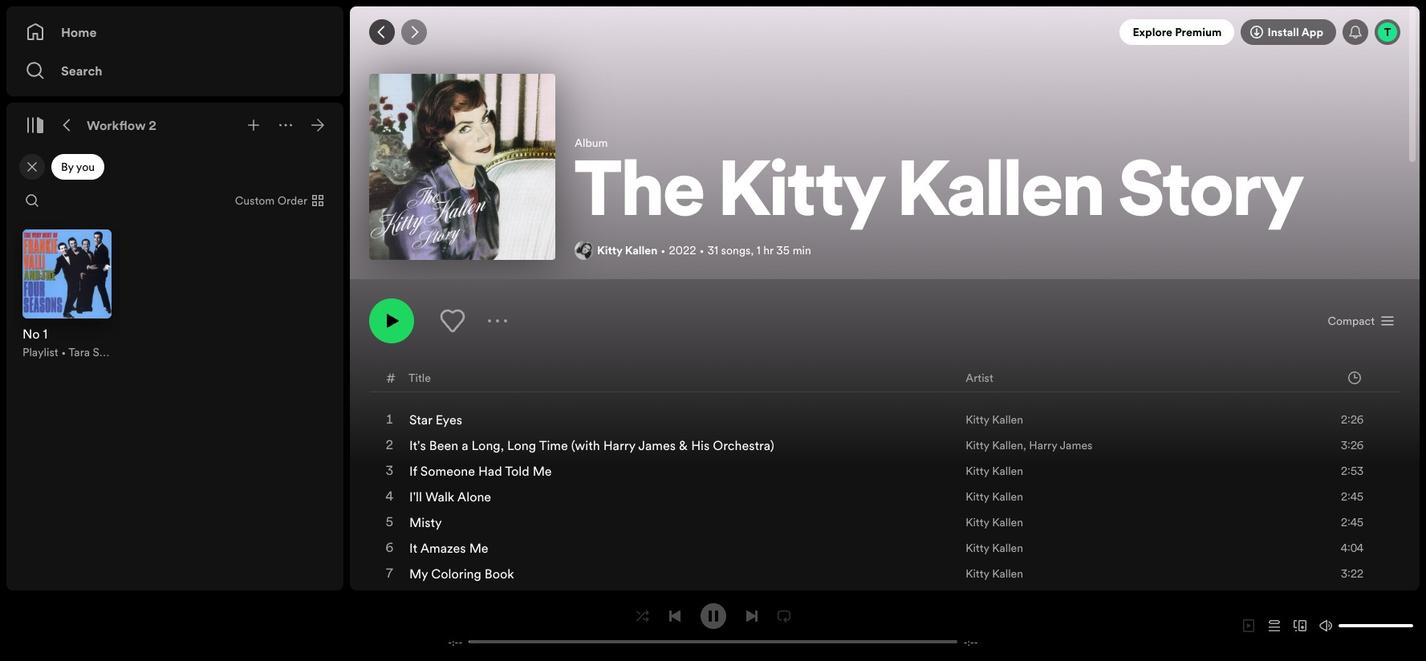 Task type: locate. For each thing, give the bounding box(es) containing it.
0 horizontal spatial -:--
[[448, 635, 463, 649]]

told
[[505, 462, 530, 480]]

2:45 down '2:53'
[[1341, 489, 1364, 505]]

0 horizontal spatial me
[[469, 539, 488, 557]]

my coloring book link
[[409, 565, 514, 583]]

harry james link
[[1029, 437, 1093, 454]]

enable shuffle image
[[636, 610, 649, 622]]

hr
[[763, 242, 774, 258]]

2 2:45 from the top
[[1341, 515, 1364, 531]]

workflow 2 button
[[83, 112, 160, 138]]

time
[[539, 437, 568, 454]]

, for songs
[[751, 242, 754, 258]]

1 2:45 from the top
[[1341, 489, 1364, 505]]

my
[[409, 565, 428, 583]]

it amazes me link
[[409, 539, 488, 557]]

2 -:-- from the left
[[964, 635, 978, 649]]

# column header
[[386, 364, 396, 392]]

2:53
[[1341, 463, 1364, 479]]

# row
[[370, 364, 1400, 392]]

me
[[533, 462, 552, 480], [469, 539, 488, 557]]

1 horizontal spatial -:--
[[964, 635, 978, 649]]

0 horizontal spatial :-
[[452, 635, 459, 649]]

if someone had told me
[[409, 462, 552, 480]]

2:26 cell
[[1250, 407, 1386, 433]]

Custom Order, Grid view field
[[222, 188, 334, 214]]

0 horizontal spatial james
[[638, 437, 676, 454]]

cell
[[384, 587, 397, 612], [409, 587, 953, 612], [966, 587, 1237, 612], [1250, 587, 1386, 612]]

0 horizontal spatial ,
[[751, 242, 754, 258]]

had
[[478, 462, 502, 480]]

kitty for my coloring book
[[966, 566, 989, 582]]

, left '1'
[[751, 242, 754, 258]]

explore premium
[[1133, 24, 1222, 40]]

volume high image
[[1320, 620, 1332, 632]]

Compact button
[[1321, 308, 1401, 334]]

his
[[691, 437, 710, 454]]

min
[[793, 242, 811, 258]]

install app
[[1268, 24, 1324, 40]]

it's been a long, long time (with harry james & his orchestra) link
[[409, 437, 774, 454]]

4 cell from the left
[[1250, 587, 1386, 612]]

4:04
[[1341, 540, 1364, 556]]

kitty for it amazes me
[[966, 540, 989, 556]]

kitty kallen
[[597, 242, 658, 258], [966, 412, 1023, 428], [966, 463, 1023, 479], [966, 489, 1023, 505], [966, 515, 1023, 531], [966, 540, 1023, 556], [966, 566, 1023, 582]]

group inside the main element
[[13, 220, 121, 370]]

1 horizontal spatial james
[[1060, 437, 1093, 454]]

1 :- from the left
[[452, 635, 459, 649]]

0 vertical spatial me
[[533, 462, 552, 480]]

what's new image
[[1349, 26, 1362, 39]]

me up my coloring book link
[[469, 539, 488, 557]]

kitty kallen link for star eyes
[[966, 412, 1023, 428]]

i'll
[[409, 488, 422, 506]]

-:--
[[448, 635, 463, 649], [964, 635, 978, 649]]

0 horizontal spatial harry
[[603, 437, 635, 454]]

:-
[[452, 635, 459, 649], [968, 635, 974, 649]]

kitty kallen for walk
[[966, 489, 1023, 505]]

1 - from the left
[[448, 635, 452, 649]]

misty link
[[409, 514, 442, 531]]

disable repeat image
[[777, 610, 790, 622]]

, left harry james link
[[1023, 437, 1026, 454]]

,
[[751, 242, 754, 258], [1023, 437, 1026, 454]]

artist
[[966, 370, 994, 386]]

go forward image
[[408, 26, 421, 39]]

kallen inside album the kitty kallen story
[[898, 157, 1105, 234]]

kitty kallen link
[[597, 242, 658, 258], [966, 412, 1023, 428], [966, 437, 1023, 454], [966, 463, 1023, 479], [966, 489, 1023, 505], [966, 515, 1023, 531], [966, 540, 1023, 556], [966, 566, 1023, 582]]

custom order
[[235, 193, 307, 209]]

been
[[429, 437, 458, 454]]

songs
[[721, 242, 751, 258]]

1 horizontal spatial ,
[[1023, 437, 1026, 454]]

long
[[507, 437, 536, 454]]

t
[[1384, 24, 1391, 40]]

0 vertical spatial 2:45
[[1341, 489, 1364, 505]]

explore
[[1133, 24, 1173, 40]]

#
[[386, 369, 396, 386]]

1 vertical spatial me
[[469, 539, 488, 557]]

1 horizontal spatial :-
[[968, 635, 974, 649]]

kitty kallen link for misty
[[966, 515, 1023, 531]]

book
[[485, 565, 514, 583]]

search link
[[26, 55, 324, 87]]

kitty
[[719, 157, 884, 234], [597, 242, 622, 258], [966, 412, 989, 428], [966, 437, 989, 454], [966, 463, 989, 479], [966, 489, 989, 505], [966, 515, 989, 531], [966, 540, 989, 556], [966, 566, 989, 582]]

&
[[679, 437, 688, 454]]

3:26 cell
[[1250, 433, 1386, 458]]

, for kallen
[[1023, 437, 1026, 454]]

kitty for if someone had told me
[[966, 463, 989, 479]]

1 vertical spatial 2:45
[[1341, 515, 1364, 531]]

pause image
[[707, 610, 720, 622]]

top bar and user menu element
[[350, 6, 1420, 58]]

-
[[448, 635, 452, 649], [459, 635, 463, 649], [964, 635, 968, 649], [974, 635, 978, 649]]

star eyes
[[409, 411, 462, 429]]

(with
[[571, 437, 600, 454]]

group
[[13, 220, 121, 370]]

2
[[149, 116, 157, 134]]

kallen for it amazes me
[[992, 540, 1023, 556]]

none search field inside the main element
[[19, 188, 45, 214]]

it's been a long, long time (with harry james & his orchestra)
[[409, 437, 774, 454]]

compact
[[1328, 313, 1375, 329]]

me right told
[[533, 462, 552, 480]]

kallen for my coloring book
[[992, 566, 1023, 582]]

search
[[61, 62, 102, 79]]

1 vertical spatial ,
[[1023, 437, 1026, 454]]

2:45 for i'll walk alone
[[1341, 489, 1364, 505]]

my coloring book
[[409, 565, 514, 583]]

group containing playlist
[[13, 220, 121, 370]]

search in your library image
[[26, 194, 39, 207]]

order
[[278, 193, 307, 209]]

kitty kallen for amazes
[[966, 540, 1023, 556]]

By you checkbox
[[51, 154, 104, 180]]

0 vertical spatial ,
[[751, 242, 754, 258]]

kitty kallen link for i'll walk alone
[[966, 489, 1023, 505]]

title
[[409, 370, 431, 386]]

2:45 up 4:04 on the right bottom of the page
[[1341, 515, 1364, 531]]

go back image
[[376, 26, 388, 39]]

a
[[462, 437, 468, 454]]

2:45
[[1341, 489, 1364, 505], [1341, 515, 1364, 531]]

star eyes link
[[409, 411, 462, 429]]

4 - from the left
[[974, 635, 978, 649]]

, inside the kitty kallen story grid
[[1023, 437, 1026, 454]]

1 -:-- from the left
[[448, 635, 463, 649]]

kallen
[[898, 157, 1105, 234], [625, 242, 658, 258], [992, 412, 1023, 428], [992, 437, 1023, 454], [992, 463, 1023, 479], [992, 489, 1023, 505], [992, 515, 1023, 531], [992, 540, 1023, 556], [992, 566, 1023, 582]]

someone
[[420, 462, 475, 480]]

3:26
[[1341, 437, 1364, 454]]

None search field
[[19, 188, 45, 214]]

story
[[1119, 157, 1304, 234]]

3 cell from the left
[[966, 587, 1237, 612]]

duration element
[[1348, 371, 1361, 384]]

album the kitty kallen story
[[575, 135, 1304, 234]]

kitty for i'll walk alone
[[966, 489, 989, 505]]

james
[[638, 437, 676, 454], [1060, 437, 1093, 454]]

harry
[[603, 437, 635, 454], [1029, 437, 1057, 454]]

install app link
[[1241, 19, 1336, 45]]



Task type: describe. For each thing, give the bounding box(es) containing it.
star
[[409, 411, 432, 429]]

31 songs , 1 hr 35 min
[[708, 242, 811, 258]]

35
[[776, 242, 790, 258]]

kitty kallen link for my coloring book
[[966, 566, 1023, 582]]

kallen for star eyes
[[992, 412, 1023, 428]]

1 horizontal spatial me
[[533, 462, 552, 480]]

previous image
[[668, 610, 681, 622]]

duration image
[[1348, 371, 1361, 384]]

home link
[[26, 16, 324, 48]]

amazes
[[420, 539, 466, 557]]

playlist
[[22, 344, 58, 360]]

t button
[[1375, 19, 1401, 45]]

app
[[1302, 24, 1324, 40]]

2 - from the left
[[459, 635, 463, 649]]

1
[[757, 242, 761, 258]]

31
[[708, 242, 718, 258]]

2:45 for misty
[[1341, 515, 1364, 531]]

alone
[[457, 488, 491, 506]]

2:26
[[1341, 412, 1364, 428]]

connect to a device image
[[1294, 620, 1307, 632]]

main element
[[6, 6, 344, 591]]

kitty kallen for coloring
[[966, 566, 1023, 582]]

2 cell from the left
[[409, 587, 953, 612]]

long,
[[472, 437, 504, 454]]

kitty kallen image
[[575, 241, 594, 260]]

kitty kallen for someone
[[966, 463, 1023, 479]]

i'll walk alone
[[409, 488, 491, 506]]

install
[[1268, 24, 1299, 40]]

next image
[[745, 610, 758, 622]]

it's
[[409, 437, 426, 454]]

kallen for if someone had told me
[[992, 463, 1023, 479]]

kitty kallen link for it amazes me
[[966, 540, 1023, 556]]

the kitty kallen story image
[[369, 74, 555, 260]]

kitty for misty
[[966, 515, 989, 531]]

kitty for star eyes
[[966, 412, 989, 428]]

1 cell from the left
[[384, 587, 397, 612]]

misty
[[409, 514, 442, 531]]

custom
[[235, 193, 275, 209]]

it
[[409, 539, 417, 557]]

it amazes me
[[409, 539, 488, 557]]

2022
[[669, 242, 696, 258]]

•
[[61, 344, 66, 360]]

walk
[[425, 488, 455, 506]]

kallen for misty
[[992, 515, 1023, 531]]

kitty kallen for eyes
[[966, 412, 1023, 428]]

kallen for i'll walk alone
[[992, 489, 1023, 505]]

player controls element
[[430, 603, 996, 649]]

explore premium button
[[1120, 19, 1235, 45]]

eyes
[[436, 411, 462, 429]]

1 horizontal spatial harry
[[1029, 437, 1057, 454]]

3 - from the left
[[964, 635, 968, 649]]

home
[[61, 23, 97, 41]]

3:22
[[1341, 566, 1364, 582]]

kitty kallen link for if someone had told me
[[966, 463, 1023, 479]]

premium
[[1175, 24, 1222, 40]]

if someone had told me link
[[409, 462, 552, 480]]

clear filters image
[[26, 161, 39, 173]]

playlist •
[[22, 344, 69, 360]]

Disable repeat checkbox
[[771, 603, 797, 629]]

by you
[[61, 159, 95, 175]]

album
[[575, 135, 608, 151]]

kitty inside album the kitty kallen story
[[719, 157, 884, 234]]

you
[[76, 159, 95, 175]]

coloring
[[431, 565, 481, 583]]

by
[[61, 159, 74, 175]]

the
[[575, 157, 705, 234]]

i'll walk alone link
[[409, 488, 491, 506]]

the kitty kallen story grid
[[351, 363, 1419, 661]]

if
[[409, 462, 417, 480]]

2 :- from the left
[[968, 635, 974, 649]]

workflow
[[87, 116, 146, 134]]

orchestra)
[[713, 437, 774, 454]]

kitty kallen , harry james
[[966, 437, 1093, 454]]

workflow 2
[[87, 116, 157, 134]]



Task type: vqa. For each thing, say whether or not it's contained in the screenshot.


